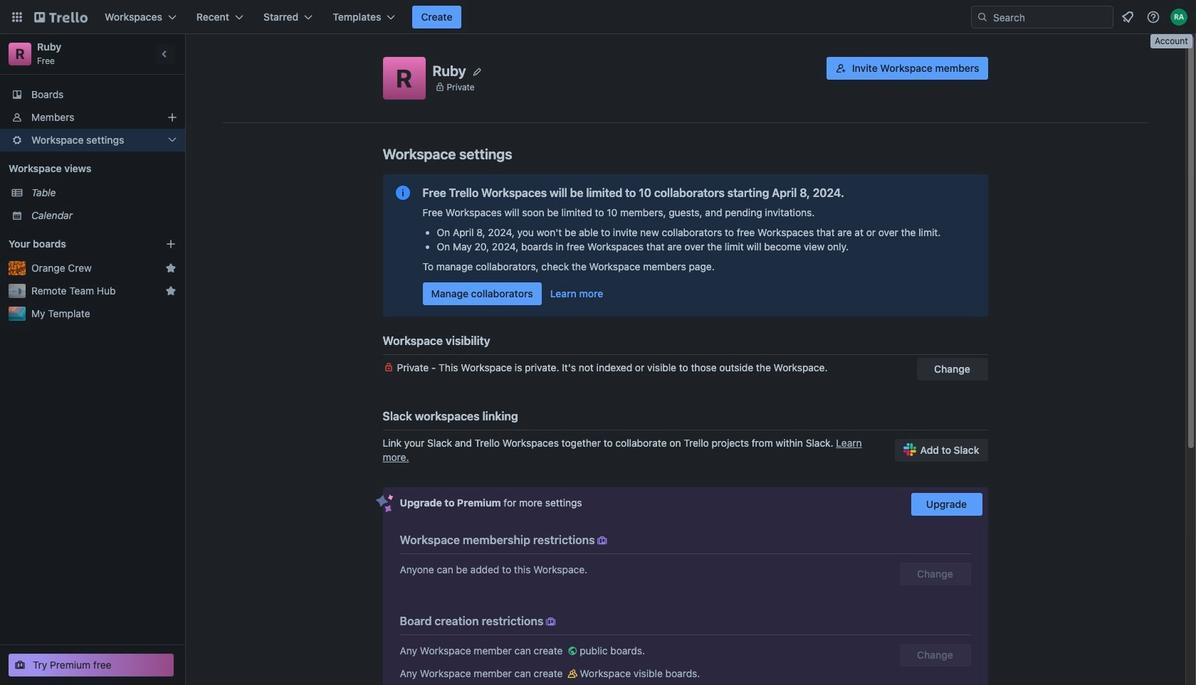 Task type: vqa. For each thing, say whether or not it's contained in the screenshot.
rightmost also
no



Task type: locate. For each thing, give the bounding box(es) containing it.
sm image
[[595, 534, 610, 548], [544, 615, 558, 630], [566, 667, 580, 682]]

add board image
[[165, 239, 177, 250]]

tooltip
[[1151, 34, 1193, 48]]

0 vertical spatial starred icon image
[[165, 263, 177, 274]]

1 starred icon image from the top
[[165, 263, 177, 274]]

sm image
[[566, 645, 580, 659]]

1 vertical spatial starred icon image
[[165, 286, 177, 297]]

open information menu image
[[1147, 10, 1161, 24]]

primary element
[[0, 0, 1197, 34]]

0 notifications image
[[1120, 9, 1137, 26]]

starred icon image
[[165, 263, 177, 274], [165, 286, 177, 297]]

search image
[[977, 11, 989, 23]]

0 vertical spatial sm image
[[595, 534, 610, 548]]

2 vertical spatial sm image
[[566, 667, 580, 682]]

0 horizontal spatial sm image
[[544, 615, 558, 630]]

2 horizontal spatial sm image
[[595, 534, 610, 548]]

Search field
[[989, 7, 1113, 27]]



Task type: describe. For each thing, give the bounding box(es) containing it.
2 starred icon image from the top
[[165, 286, 177, 297]]

1 vertical spatial sm image
[[544, 615, 558, 630]]

1 horizontal spatial sm image
[[566, 667, 580, 682]]

ruby anderson (rubyanderson7) image
[[1171, 9, 1188, 26]]

back to home image
[[34, 6, 88, 28]]

workspace navigation collapse icon image
[[155, 44, 175, 64]]

your boards with 3 items element
[[9, 236, 144, 253]]

sparkle image
[[376, 495, 394, 514]]



